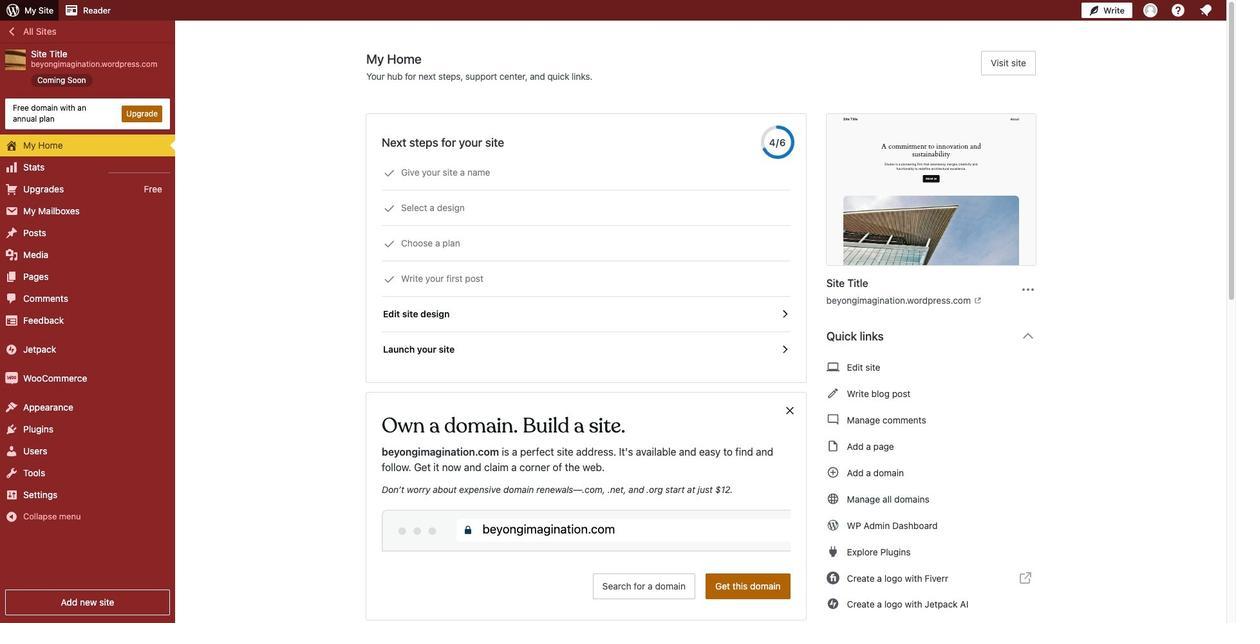 Task type: vqa. For each thing, say whether or not it's contained in the screenshot.
plugin icon
no



Task type: describe. For each thing, give the bounding box(es) containing it.
2 img image from the top
[[5, 372, 18, 385]]

edit image
[[826, 386, 839, 401]]

my profile image
[[1143, 3, 1157, 17]]

2 task complete image from the top
[[384, 274, 395, 285]]

mode_comment image
[[826, 412, 839, 427]]

highest hourly views 0 image
[[109, 165, 170, 173]]

launchpad checklist element
[[382, 155, 790, 367]]

2 task complete image from the top
[[384, 238, 395, 250]]

1 task enabled image from the top
[[779, 308, 790, 320]]

1 img image from the top
[[5, 343, 18, 356]]



Task type: locate. For each thing, give the bounding box(es) containing it.
1 vertical spatial task enabled image
[[779, 344, 790, 355]]

0 vertical spatial task enabled image
[[779, 308, 790, 320]]

1 vertical spatial task complete image
[[384, 238, 395, 250]]

1 task complete image from the top
[[384, 203, 395, 214]]

0 vertical spatial task complete image
[[384, 167, 395, 179]]

help image
[[1170, 3, 1186, 18]]

0 vertical spatial task complete image
[[384, 203, 395, 214]]

task enabled image
[[779, 308, 790, 320], [779, 344, 790, 355]]

task complete image
[[384, 203, 395, 214], [384, 238, 395, 250]]

1 vertical spatial img image
[[5, 372, 18, 385]]

laptop image
[[826, 359, 839, 375]]

more options for site site title image
[[1020, 282, 1036, 297]]

main content
[[366, 51, 1046, 623]]

task complete image
[[384, 167, 395, 179], [384, 274, 395, 285]]

2 task enabled image from the top
[[779, 344, 790, 355]]

1 vertical spatial task complete image
[[384, 274, 395, 285]]

dismiss domain name promotion image
[[784, 403, 795, 418]]

img image
[[5, 343, 18, 356], [5, 372, 18, 385]]

1 task complete image from the top
[[384, 167, 395, 179]]

manage your notifications image
[[1198, 3, 1214, 18]]

progress bar
[[761, 126, 794, 159]]

0 vertical spatial img image
[[5, 343, 18, 356]]

insert_drive_file image
[[826, 438, 839, 454]]



